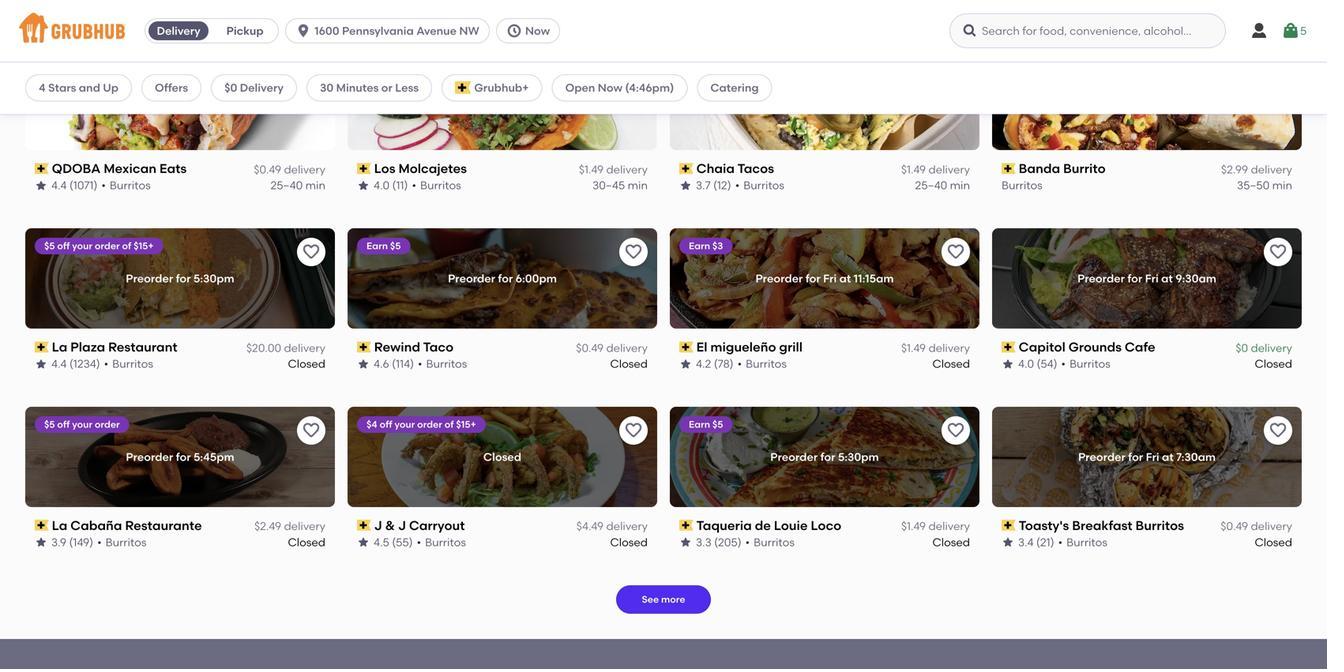 Task type: describe. For each thing, give the bounding box(es) containing it.
burritos for los molcajetes
[[421, 179, 461, 192]]

burritos for qdoba mexican eats
[[110, 179, 151, 192]]

4.2 (78)
[[696, 357, 734, 371]]

at for el migueleño grill
[[840, 272, 852, 285]]

subscription pass image for j & j carryout
[[357, 520, 371, 531]]

closed for capitol grounds cafe
[[1256, 357, 1293, 371]]

$4.49
[[577, 520, 604, 533]]

4.0 (54)
[[1019, 357, 1058, 371]]

$0.49 for toasty's breakfast burritos
[[1221, 520, 1249, 533]]

fri for cafe
[[1146, 272, 1159, 285]]

avenue
[[417, 24, 457, 38]]

• for taqueria de louie loco
[[746, 536, 750, 549]]

Search for food, convenience, alcohol... search field
[[950, 13, 1227, 48]]

(21)
[[1037, 536, 1055, 549]]

subscription pass image for capitol grounds cafe
[[1002, 342, 1016, 353]]

delivery inside button
[[157, 24, 201, 38]]

pickup
[[227, 24, 264, 38]]

5
[[1301, 24, 1308, 37]]

(205)
[[715, 536, 742, 549]]

preorder for 5:30pm for la plaza restaurant
[[126, 272, 235, 285]]

burritos right breakfast
[[1136, 518, 1185, 533]]

3.4
[[1019, 536, 1034, 549]]

open
[[566, 81, 596, 94]]

stars
[[48, 81, 76, 94]]

• burritos for molcajetes
[[412, 179, 461, 192]]

• for qdoba mexican eats
[[102, 179, 106, 192]]

4 stars and up
[[39, 81, 119, 94]]

• burritos for de
[[746, 536, 795, 549]]

delivery button
[[146, 18, 212, 43]]

la plaza restaurant
[[52, 340, 178, 355]]

or
[[382, 81, 393, 94]]

(55)
[[392, 536, 413, 549]]

save this restaurant image for la plaza restaurant
[[302, 243, 321, 262]]

taco
[[423, 340, 454, 355]]

banda burrito
[[1019, 161, 1106, 176]]

3.9
[[51, 536, 66, 549]]

5 button
[[1282, 17, 1308, 45]]

offers
[[155, 81, 188, 94]]

burritos right "(50)"
[[1071, 0, 1111, 14]]

for for rewind taco
[[498, 272, 513, 285]]

louie
[[774, 518, 808, 533]]

1600 pennsylvania avenue nw
[[315, 24, 480, 38]]

closed for j & j carryout
[[611, 536, 648, 549]]

delivery for qdoba mexican eats
[[284, 163, 326, 176]]

and
[[79, 81, 100, 94]]

min for chaia tacos
[[951, 179, 971, 192]]

restaurante
[[125, 518, 202, 533]]

preorder for fri at 9:30am
[[1078, 272, 1217, 285]]

$0.49 for rewind taco
[[576, 341, 604, 355]]

min for banda burrito
[[1273, 179, 1293, 192]]

1 horizontal spatial now
[[598, 81, 623, 94]]

preorder for taco
[[448, 272, 496, 285]]

star icon image for chaia tacos
[[680, 179, 692, 192]]

los molcajetes
[[374, 161, 467, 176]]

rewind
[[374, 340, 421, 355]]

pickup button
[[212, 18, 278, 43]]

order for restaurant
[[95, 240, 120, 252]]

preorder for grounds
[[1078, 272, 1126, 285]]

svg image for now
[[507, 23, 522, 39]]

toasty's
[[1019, 518, 1070, 533]]

toasty's breakfast burritos
[[1019, 518, 1185, 533]]

qdoba
[[52, 161, 101, 176]]

(114)
[[392, 357, 414, 371]]

los molcajetes  logo image
[[348, 50, 658, 150]]

4.4 (1234)
[[51, 357, 100, 371]]

(149)
[[69, 536, 93, 549]]

4.5
[[374, 536, 390, 549]]

4.6 for 4.6 (114)
[[374, 357, 390, 371]]

plaza
[[70, 340, 105, 355]]

6:00pm
[[516, 272, 557, 285]]

more
[[662, 594, 686, 605]]

2 j from the left
[[398, 518, 406, 533]]

$5 off your order
[[44, 419, 120, 430]]

$0.49 for qdoba mexican eats
[[254, 163, 281, 176]]

(1234)
[[69, 357, 100, 371]]

burritos for el migueleño grill
[[746, 357, 787, 371]]

burritos down banda
[[1002, 179, 1043, 192]]

see more
[[642, 594, 686, 605]]

9:30am
[[1176, 272, 1217, 285]]

la for la cabaña restaurante
[[52, 518, 67, 533]]

$0 delivery
[[225, 81, 284, 94]]

off for &
[[380, 419, 393, 430]]

pennsylvania
[[342, 24, 414, 38]]

your for plaza
[[72, 240, 92, 252]]

fri for burritos
[[1147, 450, 1160, 464]]

minutes
[[336, 81, 379, 94]]

save this restaurant image for taqueria de louie loco
[[947, 421, 966, 440]]

burritos for chaia tacos
[[744, 179, 785, 192]]

burritos for la cabaña restaurante
[[106, 536, 147, 549]]

30–45 min
[[593, 179, 648, 192]]

1600 pennsylvania avenue nw button
[[285, 18, 496, 43]]

3.7
[[696, 179, 711, 192]]

preorder for 5:30pm for taqueria de louie loco
[[771, 450, 880, 464]]

save this restaurant image for rewind taco
[[624, 243, 643, 262]]

preorder for plaza
[[126, 272, 173, 285]]

&
[[385, 518, 395, 533]]

$5 down "4.4 (1234)"
[[44, 419, 55, 430]]

$5 off your order of $15+
[[44, 240, 154, 252]]

now inside now button
[[526, 24, 550, 38]]

see
[[642, 594, 659, 605]]

$15+ for j & j carryout
[[456, 419, 476, 430]]

closed for la cabaña restaurante
[[288, 536, 326, 549]]

la cabaña restaurante
[[52, 518, 202, 533]]

taqueria
[[697, 518, 752, 533]]

star icon image for taqueria de louie loco
[[680, 536, 692, 549]]

earn $5 for rewind
[[367, 240, 401, 252]]

off for plaza
[[57, 240, 70, 252]]

tacos
[[738, 161, 775, 176]]

$2.49
[[255, 520, 281, 533]]

now button
[[496, 18, 567, 43]]

• for el migueleño grill
[[738, 357, 742, 371]]

burritos for taqueria de louie loco
[[754, 536, 795, 549]]

subscription pass image for rewind taco
[[357, 342, 371, 353]]

capitol grounds cafe
[[1019, 340, 1156, 355]]

3.9 (149)
[[51, 536, 93, 549]]

star icon image for qdoba mexican eats
[[35, 179, 47, 192]]

molcajetes
[[399, 161, 467, 176]]

los
[[374, 161, 396, 176]]

$0.49 delivery for rewind taco
[[576, 341, 648, 355]]

35–50
[[1238, 179, 1270, 192]]

4
[[39, 81, 46, 94]]

delivery for la plaza restaurant
[[284, 341, 326, 355]]

banda
[[1019, 161, 1061, 176]]

el migueleño grill
[[697, 340, 803, 355]]

closed for la plaza restaurant
[[288, 357, 326, 371]]

closed for toasty's breakfast burritos
[[1256, 536, 1293, 549]]

for for la cabaña restaurante
[[176, 450, 191, 464]]

$0 for $0 delivery
[[1237, 341, 1249, 355]]

• burritos for &
[[417, 536, 466, 549]]

4.5 (55)
[[374, 536, 413, 549]]

3.4 (21)
[[1019, 536, 1055, 549]]

$1.49 delivery for el migueleño grill
[[902, 341, 971, 355]]

preorder for fri at 11:15am
[[756, 272, 894, 285]]

$1.49 delivery for taqueria de louie loco
[[902, 520, 971, 533]]

• burritos for migueleño
[[738, 357, 787, 371]]

4.0 (11)
[[374, 179, 408, 192]]

qdoba mexican eats logo image
[[25, 50, 335, 150]]

earn for rewind taco
[[367, 240, 388, 252]]



Task type: locate. For each thing, give the bounding box(es) containing it.
preorder for 6:00pm
[[448, 272, 557, 285]]

1 25–40 from the left
[[271, 179, 303, 192]]

3.7 (12)
[[696, 179, 732, 192]]

0 horizontal spatial of
[[122, 240, 131, 252]]

1 vertical spatial now
[[598, 81, 623, 94]]

delivery for rewind taco
[[607, 341, 648, 355]]

min for los molcajetes
[[628, 179, 648, 192]]

la for la plaza restaurant
[[52, 340, 67, 355]]

burritos down toasty's breakfast burritos
[[1067, 536, 1108, 549]]

• right (1071) at the left of the page
[[102, 179, 106, 192]]

1 vertical spatial earn $5
[[689, 419, 724, 430]]

order
[[95, 240, 120, 252], [95, 419, 120, 430], [417, 419, 443, 430]]

burritos down el migueleño grill
[[746, 357, 787, 371]]

burritos down the molcajetes
[[421, 179, 461, 192]]

30–45
[[593, 179, 625, 192]]

• for los molcajetes
[[412, 179, 417, 192]]

svg image inside 5 button
[[1282, 21, 1301, 40]]

$3
[[713, 240, 724, 252]]

star icon image for la cabaña restaurante
[[35, 536, 47, 549]]

svg image inside now button
[[507, 23, 522, 39]]

(4:46pm)
[[626, 81, 675, 94]]

of down the mexican
[[122, 240, 131, 252]]

1 vertical spatial 4.4
[[51, 357, 67, 371]]

• burritos for mexican
[[102, 179, 151, 192]]

delivery for j & j carryout
[[607, 520, 648, 533]]

preorder up breakfast
[[1079, 450, 1126, 464]]

subscription pass image for el migueleño grill
[[680, 342, 694, 353]]

0 horizontal spatial 5:30pm
[[194, 272, 235, 285]]

svg image inside 1600 pennsylvania avenue nw button
[[296, 23, 312, 39]]

5:30pm for taqueria de louie loco
[[839, 450, 880, 464]]

at for capitol grounds cafe
[[1162, 272, 1174, 285]]

• right (21)
[[1059, 536, 1063, 549]]

star icon image for la plaza restaurant
[[35, 358, 47, 371]]

1 horizontal spatial 25–40
[[916, 179, 948, 192]]

$5 down (11)
[[390, 240, 401, 252]]

delivery up offers
[[157, 24, 201, 38]]

your down the (1234)
[[72, 419, 92, 430]]

subscription pass image for toasty's breakfast burritos
[[1002, 520, 1016, 531]]

at left 7:30am
[[1163, 450, 1174, 464]]

• burritos for plaza
[[104, 357, 153, 371]]

0 horizontal spatial 25–40 min
[[271, 179, 326, 192]]

• right "(50)"
[[1062, 0, 1067, 14]]

1 horizontal spatial $0
[[1237, 341, 1249, 355]]

0 vertical spatial la
[[52, 340, 67, 355]]

burritos down the tacos
[[744, 179, 785, 192]]

preorder up grounds
[[1078, 272, 1126, 285]]

less
[[395, 81, 419, 94]]

now right open
[[598, 81, 623, 94]]

(78)
[[714, 357, 734, 371]]

5:45pm
[[194, 450, 234, 464]]

delivery
[[284, 163, 326, 176], [607, 163, 648, 176], [929, 163, 971, 176], [1252, 163, 1293, 176], [284, 341, 326, 355], [607, 341, 648, 355], [929, 341, 971, 355], [1252, 341, 1293, 355], [284, 520, 326, 533], [607, 520, 648, 533], [929, 520, 971, 533], [1252, 520, 1293, 533]]

1 vertical spatial $0.49
[[576, 341, 604, 355]]

closed for el migueleño grill
[[933, 357, 971, 371]]

0 vertical spatial of
[[122, 240, 131, 252]]

off
[[57, 240, 70, 252], [57, 419, 70, 430], [380, 419, 393, 430]]

5:30pm for la plaza restaurant
[[194, 272, 235, 285]]

nw
[[460, 24, 480, 38]]

1 vertical spatial 5:30pm
[[839, 450, 880, 464]]

$2.49 delivery
[[255, 520, 326, 533]]

delivery
[[157, 24, 201, 38], [240, 81, 284, 94]]

1 vertical spatial $15+
[[456, 419, 476, 430]]

• burritos down la plaza restaurant
[[104, 357, 153, 371]]

1 vertical spatial $0.49 delivery
[[576, 341, 648, 355]]

• burritos down the molcajetes
[[412, 179, 461, 192]]

burritos for j & j carryout
[[425, 536, 466, 549]]

• burritos for tacos
[[736, 179, 785, 192]]

1 horizontal spatial preorder for 5:30pm
[[771, 450, 880, 464]]

burritos down "carryout"
[[425, 536, 466, 549]]

save this restaurant image
[[302, 64, 321, 83], [624, 64, 643, 83], [947, 243, 966, 262], [302, 421, 321, 440], [624, 421, 643, 440], [1269, 421, 1288, 440]]

1 vertical spatial of
[[445, 419, 454, 430]]

grubhub+
[[475, 81, 529, 94]]

taqueria de louie loco
[[697, 518, 842, 533]]

subscription pass image left 'cabaña'
[[35, 520, 49, 531]]

• burritos for grounds
[[1062, 357, 1111, 371]]

25–40 min for chaia tacos
[[916, 179, 971, 192]]

preorder down $5 off your order of $15+
[[126, 272, 173, 285]]

save this restaurant button
[[297, 59, 326, 88], [620, 59, 648, 88], [297, 238, 326, 266], [620, 238, 648, 266], [942, 238, 971, 266], [1265, 238, 1293, 266], [297, 417, 326, 445], [620, 417, 648, 445], [942, 417, 971, 445], [1265, 417, 1293, 445]]

cabaña
[[70, 518, 122, 533]]

svg image right nw
[[507, 23, 522, 39]]

subscription pass image left qdoba
[[35, 163, 49, 174]]

subscription pass image left los
[[357, 163, 371, 174]]

1 horizontal spatial of
[[445, 419, 454, 430]]

breakfast
[[1073, 518, 1133, 533]]

0 horizontal spatial now
[[526, 24, 550, 38]]

order for j
[[417, 419, 443, 430]]

chaia tacos
[[697, 161, 775, 176]]

1 vertical spatial 4.0
[[1019, 357, 1035, 371]]

(1071)
[[69, 179, 98, 192]]

svg image
[[1282, 21, 1301, 40], [963, 23, 979, 39]]

$0.49 delivery
[[254, 163, 326, 176], [576, 341, 648, 355], [1221, 520, 1293, 533]]

delivery for capitol grounds cafe
[[1252, 341, 1293, 355]]

4.6 left "(50)"
[[1019, 0, 1035, 14]]

of for restaurant
[[122, 240, 131, 252]]

for for toasty's breakfast burritos
[[1129, 450, 1144, 464]]

• for rewind taco
[[418, 357, 423, 371]]

0 horizontal spatial $0.49 delivery
[[254, 163, 326, 176]]

4.2
[[696, 357, 712, 371]]

fri left 11:15am
[[824, 272, 837, 285]]

2 25–40 min from the left
[[916, 179, 971, 192]]

subscription pass image for los molcajetes
[[357, 163, 371, 174]]

preorder up grill
[[756, 272, 803, 285]]

of right $4 at the bottom left of page
[[445, 419, 454, 430]]

fri for grill
[[824, 272, 837, 285]]

2 la from the top
[[52, 518, 67, 533]]

4.4 left the (1234)
[[51, 357, 67, 371]]

subscription pass image left capitol
[[1002, 342, 1016, 353]]

your
[[72, 240, 92, 252], [72, 419, 92, 430], [395, 419, 415, 430]]

subscription pass image left taqueria on the right bottom of the page
[[680, 520, 694, 531]]

delivery for el migueleño grill
[[929, 341, 971, 355]]

preorder for 5:30pm up loco at the right bottom of page
[[771, 450, 880, 464]]

1 horizontal spatial j
[[398, 518, 406, 533]]

• for la cabaña restaurante
[[97, 536, 102, 549]]

• burritos down "carryout"
[[417, 536, 466, 549]]

closed for rewind taco
[[611, 357, 648, 371]]

• burritos down taqueria de louie loco
[[746, 536, 795, 549]]

earn left $3 at the top right
[[689, 240, 711, 252]]

chaia tacos logo image
[[670, 50, 980, 150]]

delivery for toasty's breakfast burritos
[[1252, 520, 1293, 533]]

restaurant
[[108, 340, 178, 355]]

4.4 (1071)
[[51, 179, 98, 192]]

earn down 4.0 (11)
[[367, 240, 388, 252]]

$20.00
[[247, 341, 281, 355]]

for for el migueleño grill
[[806, 272, 821, 285]]

1 horizontal spatial 5:30pm
[[839, 450, 880, 464]]

• right (78)
[[738, 357, 742, 371]]

• burritos for taco
[[418, 357, 467, 371]]

star icon image for rewind taco
[[357, 358, 370, 371]]

1 horizontal spatial $15+
[[456, 419, 476, 430]]

earn for taqueria de louie loco
[[689, 419, 711, 430]]

$1.49 for chaia tacos
[[902, 163, 927, 176]]

your right $4 at the bottom left of page
[[395, 419, 415, 430]]

1 vertical spatial $0
[[1237, 341, 1249, 355]]

• right (12)
[[736, 179, 740, 192]]

subscription pass image left plaza
[[35, 342, 49, 353]]

• for la plaza restaurant
[[104, 357, 108, 371]]

2 4.4 from the top
[[51, 357, 67, 371]]

subscription pass image for banda burrito
[[1002, 163, 1016, 174]]

0 vertical spatial $15+
[[134, 240, 154, 252]]

subscription pass image for la cabaña restaurante
[[35, 520, 49, 531]]

1 vertical spatial delivery
[[240, 81, 284, 94]]

preorder for de
[[771, 450, 818, 464]]

4.0 left (54)
[[1019, 357, 1035, 371]]

migueleño
[[711, 340, 777, 355]]

at left 11:15am
[[840, 272, 852, 285]]

1 25–40 min from the left
[[271, 179, 326, 192]]

min for qdoba mexican eats
[[306, 179, 326, 192]]

1 vertical spatial la
[[52, 518, 67, 533]]

carryout
[[409, 518, 465, 533]]

3.3 (205)
[[696, 536, 742, 549]]

(54)
[[1037, 357, 1058, 371]]

preorder left 5:45pm
[[126, 450, 173, 464]]

0 horizontal spatial svg image
[[963, 23, 979, 39]]

subscription pass image left toasty's
[[1002, 520, 1016, 531]]

for for taqueria de louie loco
[[821, 450, 836, 464]]

preorder for breakfast
[[1079, 450, 1126, 464]]

el
[[697, 340, 708, 355]]

1 horizontal spatial delivery
[[240, 81, 284, 94]]

preorder for cabaña
[[126, 450, 173, 464]]

0 vertical spatial $0.49 delivery
[[254, 163, 326, 176]]

0 vertical spatial 5:30pm
[[194, 272, 235, 285]]

subscription pass image for taqueria de louie loco
[[680, 520, 694, 531]]

30 minutes or less
[[320, 81, 419, 94]]

$4
[[367, 419, 378, 430]]

burritos
[[1071, 0, 1111, 14], [110, 179, 151, 192], [421, 179, 461, 192], [744, 179, 785, 192], [1002, 179, 1043, 192], [112, 357, 153, 371], [426, 357, 467, 371], [746, 357, 787, 371], [1070, 357, 1111, 371], [1136, 518, 1185, 533], [106, 536, 147, 549], [425, 536, 466, 549], [754, 536, 795, 549], [1067, 536, 1108, 549]]

0 vertical spatial 4.4
[[51, 179, 67, 192]]

1 vertical spatial 4.6
[[374, 357, 390, 371]]

for for capitol grounds cafe
[[1128, 272, 1143, 285]]

4.0 for capitol grounds cafe
[[1019, 357, 1035, 371]]

up
[[103, 81, 119, 94]]

burritos down la cabaña restaurante
[[106, 536, 147, 549]]

subscription pass image
[[357, 163, 371, 174], [35, 342, 49, 353], [357, 342, 371, 353], [680, 342, 694, 353], [1002, 342, 1016, 353], [35, 520, 49, 531], [680, 520, 694, 531], [1002, 520, 1016, 531]]

0 vertical spatial earn $5
[[367, 240, 401, 252]]

$5 down 4.2 (78)
[[713, 419, 724, 430]]

1 horizontal spatial svg image
[[1282, 21, 1301, 40]]

$5 down the 4.4 (1071)
[[44, 240, 55, 252]]

burritos down the taco
[[426, 357, 467, 371]]

• for chaia tacos
[[736, 179, 740, 192]]

1 horizontal spatial earn $5
[[689, 419, 724, 430]]

0 vertical spatial 4.6
[[1019, 0, 1035, 14]]

star icon image
[[35, 1, 47, 13], [35, 179, 47, 192], [357, 179, 370, 192], [680, 179, 692, 192], [35, 358, 47, 371], [357, 358, 370, 371], [680, 358, 692, 371], [1002, 358, 1015, 371], [35, 536, 47, 549], [357, 536, 370, 549], [680, 536, 692, 549], [1002, 536, 1015, 549]]

2 vertical spatial $0.49 delivery
[[1221, 520, 1293, 533]]

0 horizontal spatial $0
[[225, 81, 237, 94]]

delivery for la cabaña restaurante
[[284, 520, 326, 533]]

delivery for chaia tacos
[[929, 163, 971, 176]]

• for toasty's breakfast burritos
[[1059, 536, 1063, 549]]

earn $5 down 4.0 (11)
[[367, 240, 401, 252]]

1 horizontal spatial 4.6
[[1019, 0, 1035, 14]]

1 4.4 from the top
[[51, 179, 67, 192]]

main navigation navigation
[[0, 0, 1328, 62]]

chaia
[[697, 161, 735, 176]]

• right (114)
[[418, 357, 423, 371]]

order down the (1234)
[[95, 419, 120, 430]]

preorder for 5:45pm
[[126, 450, 234, 464]]

5:30pm
[[194, 272, 235, 285], [839, 450, 880, 464]]

grill
[[780, 340, 803, 355]]

subscription pass image left el
[[680, 342, 694, 353]]

$1.49 delivery for chaia tacos
[[902, 163, 971, 176]]

off down "4.4 (1234)"
[[57, 419, 70, 430]]

• burritos down the taco
[[418, 357, 467, 371]]

subscription pass image left banda
[[1002, 163, 1016, 174]]

la
[[52, 340, 67, 355], [52, 518, 67, 533]]

grounds
[[1069, 340, 1122, 355]]

rewind taco
[[374, 340, 454, 355]]

mexican
[[104, 161, 157, 176]]

j right & at the bottom of page
[[398, 518, 406, 533]]

• burritos down toasty's breakfast burritos
[[1059, 536, 1108, 549]]

earn down 4.2
[[689, 419, 711, 430]]

la up "4.4 (1234)"
[[52, 340, 67, 355]]

now
[[526, 24, 550, 38], [598, 81, 623, 94]]

2 vertical spatial $0.49
[[1221, 520, 1249, 533]]

preorder up louie
[[771, 450, 818, 464]]

1 horizontal spatial 25–40 min
[[916, 179, 971, 192]]

0 vertical spatial $0.49
[[254, 163, 281, 176]]

preorder left 6:00pm
[[448, 272, 496, 285]]

star icon image for j & j carryout
[[357, 536, 370, 549]]

burritos for rewind taco
[[426, 357, 467, 371]]

burritos down restaurant
[[112, 357, 153, 371]]

at left 9:30am
[[1162, 272, 1174, 285]]

$1.49
[[579, 163, 604, 176], [902, 163, 927, 176], [902, 341, 927, 355], [902, 520, 927, 533]]

capitol
[[1019, 340, 1066, 355]]

4.6 left (114)
[[374, 357, 390, 371]]

preorder for 5:30pm up restaurant
[[126, 272, 235, 285]]

preorder for migueleño
[[756, 272, 803, 285]]

0 vertical spatial $0
[[225, 81, 237, 94]]

(12)
[[714, 179, 732, 192]]

order down (1071) at the left of the page
[[95, 240, 120, 252]]

off down the 4.4 (1071)
[[57, 240, 70, 252]]

• burritos down the tacos
[[736, 179, 785, 192]]

4.4 down qdoba
[[51, 179, 67, 192]]

$1.49 delivery for los molcajetes
[[579, 163, 648, 176]]

1600
[[315, 24, 340, 38]]

subscription pass image
[[35, 163, 49, 174], [680, 163, 694, 174], [1002, 163, 1016, 174], [357, 520, 371, 531]]

• right (205)
[[746, 536, 750, 549]]

earn $5
[[367, 240, 401, 252], [689, 419, 724, 430]]

subscription pass image left rewind
[[357, 342, 371, 353]]

30
[[320, 81, 334, 94]]

1 horizontal spatial $0.49 delivery
[[576, 341, 648, 355]]

for
[[176, 272, 191, 285], [498, 272, 513, 285], [806, 272, 821, 285], [1128, 272, 1143, 285], [176, 450, 191, 464], [821, 450, 836, 464], [1129, 450, 1144, 464]]

4.4 for qdoba mexican eats
[[51, 179, 67, 192]]

0 vertical spatial now
[[526, 24, 550, 38]]

1 j from the left
[[374, 518, 382, 533]]

4.4 for la plaza restaurant
[[51, 357, 67, 371]]

0 horizontal spatial 4.0
[[374, 179, 390, 192]]

$4.49 delivery
[[577, 520, 648, 533]]

0 horizontal spatial 4.6
[[374, 357, 390, 371]]

(11)
[[392, 179, 408, 192]]

your for &
[[395, 419, 415, 430]]

delivery for taqueria de louie loco
[[929, 520, 971, 533]]

at for toasty's breakfast burritos
[[1163, 450, 1174, 464]]

0 vertical spatial 4.0
[[374, 179, 390, 192]]

0 horizontal spatial preorder for 5:30pm
[[126, 272, 235, 285]]

your down (1071) at the left of the page
[[72, 240, 92, 252]]

1 vertical spatial preorder for 5:30pm
[[771, 450, 880, 464]]

star icon image for los molcajetes
[[357, 179, 370, 192]]

banda burrito logo image
[[993, 50, 1303, 150]]

2 horizontal spatial $0.49 delivery
[[1221, 520, 1293, 533]]

2 25–40 from the left
[[916, 179, 948, 192]]

• burritos down capitol grounds cafe
[[1062, 357, 1111, 371]]

fri left 7:30am
[[1147, 450, 1160, 464]]

• right (54)
[[1062, 357, 1066, 371]]

• burritos down la cabaña restaurante
[[97, 536, 147, 549]]

of
[[122, 240, 131, 252], [445, 419, 454, 430]]

off right $4 at the bottom left of page
[[380, 419, 393, 430]]

• down la plaza restaurant
[[104, 357, 108, 371]]

$4 off your order of $15+
[[367, 419, 476, 430]]

grubhub plus flag logo image
[[455, 82, 471, 94]]

0 horizontal spatial earn $5
[[367, 240, 401, 252]]

earn $5 down 4.2
[[689, 419, 724, 430]]

subscription pass image left chaia at the right
[[680, 163, 694, 174]]

1 horizontal spatial 4.0
[[1019, 357, 1035, 371]]

0 horizontal spatial $0.49
[[254, 163, 281, 176]]

now up grubhub+
[[526, 24, 550, 38]]

open now (4:46pm)
[[566, 81, 675, 94]]

fri left 9:30am
[[1146, 272, 1159, 285]]

0 horizontal spatial delivery
[[157, 24, 201, 38]]

$0.49
[[254, 163, 281, 176], [576, 341, 604, 355], [1221, 520, 1249, 533]]

de
[[755, 518, 771, 533]]

• burritos down el migueleño grill
[[738, 357, 787, 371]]

preorder for fri at 7:30am
[[1079, 450, 1217, 464]]

burritos down taqueria de louie loco
[[754, 536, 795, 549]]

0 horizontal spatial svg image
[[296, 23, 312, 39]]

25–40 min for qdoba mexican eats
[[271, 179, 326, 192]]

0 horizontal spatial $15+
[[134, 240, 154, 252]]

at
[[840, 272, 852, 285], [1162, 272, 1174, 285], [1163, 450, 1174, 464]]

$1.49 delivery
[[579, 163, 648, 176], [902, 163, 971, 176], [902, 341, 971, 355], [902, 520, 971, 533]]

$2.99
[[1222, 163, 1249, 176]]

see more button
[[617, 586, 711, 614]]

2 horizontal spatial $0.49
[[1221, 520, 1249, 533]]

0 vertical spatial delivery
[[157, 24, 201, 38]]

loco
[[811, 518, 842, 533]]

• down 'cabaña'
[[97, 536, 102, 549]]

j & j carryout
[[374, 518, 465, 533]]

order right $4 at the bottom left of page
[[417, 419, 443, 430]]

1 la from the top
[[52, 340, 67, 355]]

• burritos down the mexican
[[102, 179, 151, 192]]

$2.99 delivery
[[1222, 163, 1293, 176]]

subscription pass image left & at the bottom of page
[[357, 520, 371, 531]]

burritos down the mexican
[[110, 179, 151, 192]]

4.0 down los
[[374, 179, 390, 192]]

1 horizontal spatial $0.49
[[576, 341, 604, 355]]

burritos down capitol grounds cafe
[[1070, 357, 1111, 371]]

0 horizontal spatial j
[[374, 518, 382, 533]]

1 horizontal spatial svg image
[[507, 23, 522, 39]]

• right (11)
[[412, 179, 417, 192]]

la up 3.9
[[52, 518, 67, 533]]

cafe
[[1126, 340, 1156, 355]]

• right (55) at the bottom left
[[417, 536, 421, 549]]

j left & at the bottom of page
[[374, 518, 382, 533]]

off for cabaña
[[57, 419, 70, 430]]

2 horizontal spatial svg image
[[1251, 21, 1269, 40]]

11:15am
[[854, 272, 894, 285]]

closed for taqueria de louie loco
[[933, 536, 971, 549]]

0 vertical spatial preorder for 5:30pm
[[126, 272, 235, 285]]

0 horizontal spatial 25–40
[[271, 179, 303, 192]]

burritos for capitol grounds cafe
[[1070, 357, 1111, 371]]

delivery down pickup
[[240, 81, 284, 94]]

eats
[[160, 161, 187, 176]]

subscription pass image for qdoba mexican eats
[[35, 163, 49, 174]]

$0.49 delivery for toasty's breakfast burritos
[[1221, 520, 1293, 533]]

$0
[[225, 81, 237, 94], [1237, 341, 1249, 355]]

$15+ for la plaza restaurant
[[134, 240, 154, 252]]

delivery for banda burrito
[[1252, 163, 1293, 176]]

svg image
[[1251, 21, 1269, 40], [296, 23, 312, 39], [507, 23, 522, 39]]

svg image left 5 button
[[1251, 21, 1269, 40]]

25–40 for chaia tacos
[[916, 179, 948, 192]]

for for la plaza restaurant
[[176, 272, 191, 285]]

$1.49 for taqueria de louie loco
[[902, 520, 927, 533]]

save this restaurant image
[[302, 243, 321, 262], [624, 243, 643, 262], [1269, 243, 1288, 262], [947, 421, 966, 440]]



Task type: vqa. For each thing, say whether or not it's contained in the screenshot.


